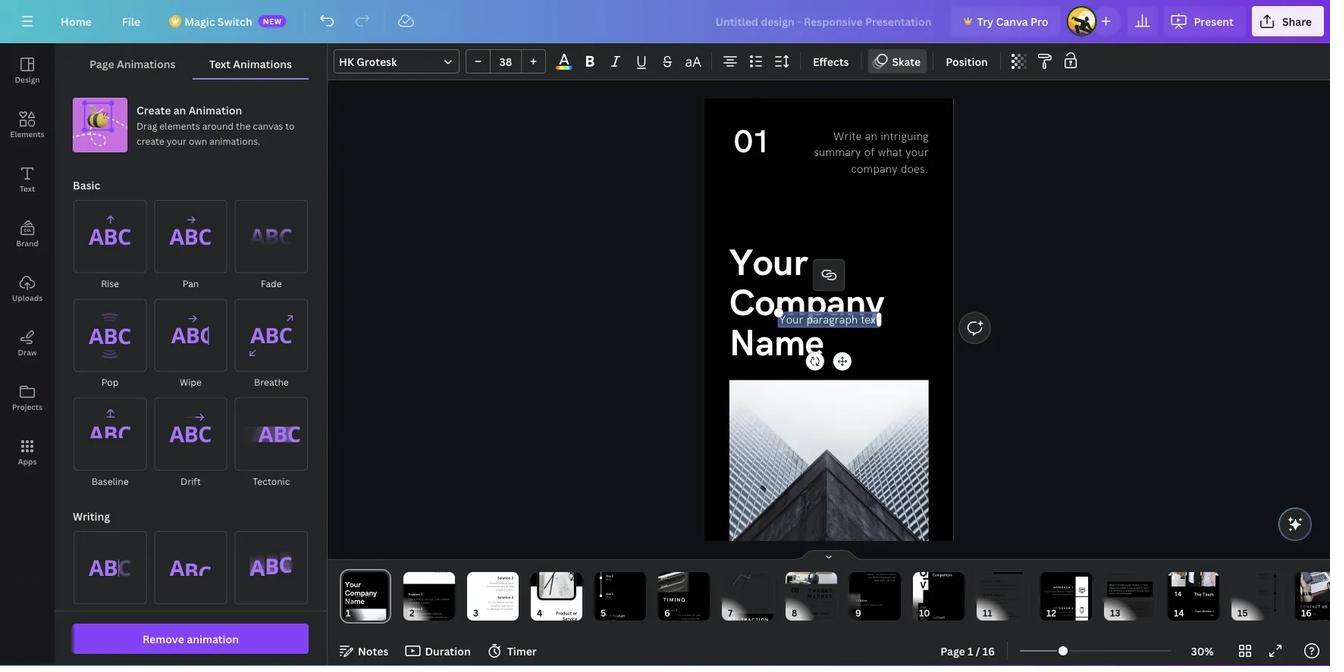 Task type: vqa. For each thing, say whether or not it's contained in the screenshot.
34874-9052016 text field
no



Task type: describe. For each thing, give the bounding box(es) containing it.
3-
[[431, 564, 433, 567]]

your company name
[[730, 242, 884, 367]]

on inside if you have plenty of ways to make money, focus on one main method, such as subscription, ads, and transactions.
[[1115, 609, 1118, 611]]

show
[[1109, 570, 1114, 573]]

main
[[1122, 609, 1127, 611]]

apps
[[18, 457, 37, 467]]

brand
[[16, 238, 38, 248]]

step 3 q3 2020
[[1259, 591, 1269, 597]]

2 inside advantage 1 visualize your competitive advantages usinga quadrant for easy scanning. advantage 2 how is the landscape differentiated and what makes you different. advantage 3 what can you do better than your competition? how will you out-perform them?
[[1003, 594, 1005, 598]]

your down viability
[[1121, 590, 1125, 593]]

step up 2018
[[606, 575, 611, 579]]

timing
[[664, 598, 686, 604]]

ways inside show the ways your company plans to make money.
[[1119, 570, 1124, 573]]

quadrant
[[989, 588, 998, 591]]

you inside if you have plenty of ways to make money, focus on one main method, such as subscription, ads, and transactions.
[[1112, 606, 1115, 608]]

step for step 4 q4 2020
[[1259, 608, 1266, 611]]

experiences.
[[435, 617, 448, 619]]

the down time
[[691, 618, 695, 621]]

wipe
[[180, 376, 202, 389]]

elements button
[[0, 98, 55, 152]]

your up quadrant
[[992, 585, 996, 588]]

market inside the 53 m serviceable available market (sam)
[[876, 621, 883, 623]]

som.
[[891, 580, 896, 583]]

breathe image
[[235, 299, 308, 372]]

uploads button
[[0, 262, 55, 316]]

company inside write an intriguing summary of what your company does.
[[851, 162, 898, 176]]

1 inside advantage 1 visualize your competitive advantages usinga quadrant for easy scanning. advantage 2 how is the landscape differentiated and what makes you different. advantage 3 what can you do better than your competition? how will you out-perform them?
[[1003, 581, 1005, 584]]

indirect competitors
[[933, 616, 953, 625]]

the inside show the ways your company plans to make money.
[[1115, 570, 1118, 573]]

indirect
[[933, 616, 945, 620]]

give
[[409, 599, 413, 602]]

your paragraph text
[[779, 313, 880, 327]]

of inside if you have plenty of ways to make money, focus on one main method, such as subscription, ads, and transactions.
[[1127, 606, 1129, 608]]

1 inside target market who are the customers you want to cater to? target market 1 what are their profiles and visual personas?
[[831, 613, 832, 616]]

tectonic button
[[234, 397, 309, 490]]

shift button
[[234, 531, 309, 624]]

the inside target market who are the customers you want to cater to? target market 1 what are their profiles and visual personas?
[[818, 602, 821, 604]]

baseline button
[[73, 397, 147, 490]]

is inside advantage 1 visualize your competitive advantages usinga quadrant for easy scanning. advantage 2 how is the landscape differentiated and what makes you different. advantage 3 what can you do better than your competition? how will you out-perform them?
[[987, 599, 989, 602]]

1 vertical spatial 5
[[766, 608, 767, 610]]

will inside whether through a graph, timeline, or chart, present the viability of your product or service and tell how your company will operate, make money, and achieve goals.
[[1134, 590, 1137, 593]]

an for write
[[865, 130, 878, 144]]

design button
[[0, 43, 55, 98]]

own
[[189, 135, 207, 147]]

1 vertical spatial team
[[1195, 611, 1202, 614]]

be
[[506, 586, 508, 589]]

the up rise
[[678, 615, 682, 618]]

to inside list 3-5 problems your company observes and wants to solve.
[[441, 571, 443, 574]]

available for billion
[[861, 604, 870, 607]]

pro
[[1031, 14, 1049, 28]]

team inside 14 the team
[[1203, 593, 1215, 598]]

q3
[[1260, 594, 1263, 597]]

canvas
[[253, 119, 283, 132]]

pop
[[102, 376, 119, 389]]

-
[[875, 574, 876, 576]]

projects
[[12, 402, 42, 412]]

a inside problem 1 give a striking overview of the problem and explain it briefly. problem 2 elaborate on how this negatively impacts people and their experiences.
[[414, 599, 415, 602]]

approach for approach 1
[[1054, 587, 1071, 590]]

the up -
[[873, 570, 876, 573]]

your down path
[[1058, 615, 1062, 617]]

such
[[1136, 609, 1140, 611]]

3 up traction 07 in the right of the page
[[751, 608, 752, 610]]

drift image
[[154, 398, 227, 471]]

write an intriguing summary of what your company does.
[[814, 130, 929, 176]]

wipe image
[[154, 299, 227, 372]]

16
[[983, 644, 995, 659]]

ways inside apply the two ways to size the market - top down or bottom up. some sizing jargons are tam, sam, and som.
[[881, 570, 886, 573]]

breathe
[[254, 376, 289, 389]]

2 inside team member 1 title team member 2
[[1213, 621, 1214, 624]]

animations.
[[210, 135, 260, 147]]

competition? inside advantage 1 visualize your competitive advantages usinga quadrant for easy scanning. advantage 2 how is the landscape differentiated and what makes you different. advantage 3 what can you do better than your competition? how will you out-perform them?
[[982, 616, 994, 618]]

the up bottom
[[893, 570, 896, 573]]

around
[[202, 119, 234, 132]]

notes
[[358, 644, 389, 659]]

to right go
[[689, 618, 691, 621]]

10
[[728, 595, 730, 597]]

big
[[505, 583, 508, 585]]

the inside create an animation drag elements around the canvas to create your own animations.
[[236, 119, 251, 132]]

text for text animations
[[209, 57, 231, 71]]

available for m
[[867, 621, 875, 623]]

their inside target market who are the customers you want to cater to? target market 1 what are their profiles and visual personas?
[[808, 617, 813, 620]]

forward.
[[505, 589, 514, 592]]

2 item from the left
[[739, 608, 743, 610]]

solution for solution 2
[[498, 577, 511, 581]]

one
[[1118, 609, 1122, 611]]

53
[[856, 616, 859, 620]]

1 right 0
[[735, 608, 736, 610]]

is inside timing reason 1 why is "now" the best time for your company to rise and go to the next level?
[[669, 615, 671, 618]]

or left chart,
[[1141, 585, 1143, 587]]

ads,
[[1122, 612, 1126, 614]]

approach for approach 2
[[1054, 608, 1071, 611]]

chart,
[[1144, 585, 1149, 587]]

your inside timing reason 1 why is "now" the best time for your company to rise and go to the next level?
[[696, 615, 701, 618]]

animations for page animations
[[117, 57, 176, 71]]

0 horizontal spatial how
[[982, 599, 987, 602]]

and inside list 3-5 problems your company observes and wants to solve.
[[446, 568, 450, 571]]

your left path
[[1057, 612, 1061, 614]]

company inside timing reason 1 why is "now" the best time for your company to rise and go to the next level?
[[664, 618, 673, 621]]

or up operate,
[[1142, 587, 1143, 590]]

14
[[1175, 591, 1182, 599]]

grotesk
[[357, 54, 397, 69]]

value
[[508, 583, 514, 585]]

effects
[[813, 54, 849, 69]]

uploads
[[12, 293, 43, 303]]

your inside be very clear so you can smoothly jump next to introducing your product.
[[500, 609, 504, 611]]

them?
[[982, 619, 988, 621]]

timer
[[507, 644, 537, 659]]

will inside advantage 1 visualize your competitive advantages usinga quadrant for easy scanning. advantage 2 how is the landscape differentiated and what makes you different. advantage 3 what can you do better than your competition? how will you out-perform them?
[[1000, 616, 1003, 618]]

your inside write an intriguing summary of what your company does.
[[906, 146, 929, 160]]

billion
[[860, 600, 868, 603]]

and inside apply the two ways to size the market - top down or bottom up. some sizing jargons are tam, sam, and som.
[[886, 580, 890, 583]]

1 horizontal spatial are
[[814, 602, 817, 604]]

for inside advantage 1 visualize your competitive advantages usinga quadrant for easy scanning. advantage 2 how is the landscape differentiated and what makes you different. advantage 3 what can you do better than your competition? how will you out-perform them?
[[999, 588, 1002, 591]]

what inside write an intriguing summary of what your company does.
[[878, 146, 903, 160]]

people
[[417, 617, 424, 619]]

1 vertical spatial target
[[811, 613, 819, 616]]

3 for solution 3
[[512, 596, 514, 601]]

or inside apply the two ways to size the market - top down or bottom up. some sizing jargons are tam, sam, and som.
[[886, 574, 888, 576]]

2020 for 3
[[1264, 594, 1269, 597]]

new
[[263, 16, 282, 26]]

competitive
[[997, 585, 1008, 588]]

and inside communicate big value conveniences and be truly straight forward.
[[501, 586, 505, 589]]

your inside create an animation drag elements around the canvas to create your own animations.
[[167, 135, 187, 147]]

tectonic image
[[235, 398, 308, 471]]

how inside approach 1 how will you set your company from the competition?
[[1045, 591, 1049, 593]]

company inside whether through a graph, timeline, or chart, present the viability of your product or service and tell how your company will operate, make money, and achieve goals.
[[1125, 590, 1133, 593]]

how for 1
[[423, 613, 427, 616]]

text button
[[0, 152, 55, 207]]

2020 for 4
[[1264, 611, 1269, 614]]

problem
[[441, 599, 449, 602]]

the inside approach 1 how will you set your company from the competition?
[[1058, 594, 1061, 596]]

2 vertical spatial how
[[995, 616, 999, 618]]

your inside show the ways your company plans to make money.
[[1125, 570, 1129, 573]]

page 1 image
[[340, 573, 391, 621]]

introducing
[[487, 609, 499, 611]]

a inside whether through a graph, timeline, or chart, present the viability of your product or service and tell how your company will operate, make money, and achieve goals.
[[1125, 585, 1126, 587]]

your down graph,
[[1130, 587, 1134, 590]]

pan image
[[154, 200, 227, 273]]

path
[[1061, 612, 1065, 614]]

typewriter image
[[74, 532, 147, 605]]

competitors for indirect competitors
[[933, 621, 953, 625]]

an for create
[[173, 103, 186, 117]]

communicate
[[489, 583, 504, 585]]

company inside list 3-5 problems your company observes and wants to solve.
[[426, 568, 436, 571]]

achieve
[[1121, 593, 1127, 595]]

create
[[137, 103, 171, 117]]

1 member from the top
[[1203, 611, 1212, 614]]

4 item from the left
[[755, 608, 758, 610]]

of inside write an intriguing summary of what your company does.
[[864, 146, 875, 160]]

2 advantage from the top
[[982, 594, 1002, 598]]

the inside whether through a graph, timeline, or chart, present the viability of your product or service and tell how your company will operate, make money, and achieve goals.
[[1117, 587, 1120, 590]]

and down the give
[[409, 602, 413, 605]]

on inside problem 1 give a striking overview of the problem and explain it briefly. problem 2 elaborate on how this negatively impacts people and their experiences.
[[419, 613, 422, 616]]

your up out-
[[1010, 613, 1014, 615]]

tell
[[1114, 590, 1116, 593]]

company inside show the ways your company plans to make money.
[[1130, 570, 1139, 573]]

explain
[[413, 602, 421, 605]]

step for step 2 q2 2020
[[1259, 574, 1266, 577]]

truly
[[509, 586, 514, 589]]

the inside advantage 1 visualize your competitive advantages usinga quadrant for easy scanning. advantage 2 how is the landscape differentiated and what makes you different. advantage 3 what can you do better than your competition? how will you out-perform them?
[[989, 599, 992, 602]]

contact us 123-456-7890 hello@reallygreatsite.com
[[1301, 606, 1328, 623]]

and left achieve
[[1117, 593, 1120, 595]]

solution for solution 3
[[498, 596, 511, 601]]

animation
[[189, 103, 242, 117]]

of inside problem 1 give a striking overview of the problem and explain it briefly. problem 2 elaborate on how this negatively impacts people and their experiences.
[[434, 599, 436, 602]]

fade image
[[235, 200, 308, 273]]

1 inside problem 1 give a striking overview of the problem and explain it briefly. problem 2 elaborate on how this negatively impacts people and their experiences.
[[421, 594, 423, 597]]

communicate big value conveniences and be truly straight forward.
[[487, 583, 514, 592]]

to inside be very clear so you can smoothly jump next to introducing your product.
[[512, 605, 514, 608]]

product inside "product or service"
[[556, 611, 572, 617]]

market inside 1.9 billion total available market (tam)
[[870, 604, 877, 607]]

ways inside if you have plenty of ways to make money, focus on one main method, such as subscription, ads, and transactions.
[[1129, 606, 1134, 608]]

timing reason 1 why is "now" the best time for your company to rise and go to the next level?
[[664, 598, 701, 624]]

elaborate
[[409, 613, 419, 616]]

3 for step 3 2019 step 2 2018
[[612, 593, 614, 596]]

what inside advantage 1 visualize your competitive advantages usinga quadrant for easy scanning. advantage 2 how is the landscape differentiated and what makes you different. advantage 3 what can you do better than your competition? how will you out-perform them?
[[982, 602, 987, 605]]

two
[[877, 570, 880, 573]]

market up visual
[[820, 613, 830, 616]]

elements
[[159, 119, 200, 132]]

briefly.
[[423, 602, 431, 605]]

next inside be very clear so you can smoothly jump next to introducing your product.
[[507, 605, 511, 608]]

your for paragraph
[[779, 313, 804, 327]]

best
[[682, 615, 687, 618]]

5 inside list 3-5 problems your company observes and wants to solve.
[[433, 564, 434, 567]]

advantages
[[1009, 585, 1020, 588]]

item 1 item 2 item 3 item 4 item 5
[[731, 608, 767, 610]]

basic
[[73, 178, 100, 192]]

want
[[815, 605, 820, 608]]

text for text
[[20, 184, 35, 194]]

can inside advantage 1 visualize your competitive advantages usinga quadrant for easy scanning. advantage 2 how is the landscape differentiated and what makes you different. advantage 3 what can you do better than your competition? how will you out-perform them?
[[988, 613, 991, 615]]

2 up the value
[[512, 577, 514, 581]]

0 vertical spatial target
[[809, 589, 833, 595]]

scanning.
[[1007, 588, 1016, 591]]

and inside target market who are the customers you want to cater to? target market 1 what are their profiles and visual personas?
[[822, 617, 826, 620]]

you left do
[[992, 613, 995, 615]]

step for step 3 2019 step 2 2018
[[606, 593, 611, 596]]

home link
[[49, 6, 104, 36]]

you down the than
[[1003, 616, 1007, 618]]

their inside problem 1 give a striking overview of the problem and explain it briefly. problem 2 elaborate on how this negatively impacts people and their experiences.
[[430, 617, 434, 619]]

2 inside approach 2 what's your path to reach your customers?
[[1072, 608, 1074, 611]]

advantage 1 visualize your competitive advantages usinga quadrant for easy scanning. advantage 2 how is the landscape differentiated and what makes you different. advantage 3 what can you do better than your competition? how will you out-perform them?
[[982, 581, 1020, 621]]

color range image
[[556, 66, 573, 70]]

competition? inside approach 1 how will you set your company from the competition?
[[1062, 594, 1074, 596]]

2 vertical spatial team
[[1195, 621, 1202, 624]]



Task type: locate. For each thing, give the bounding box(es) containing it.
magic
[[184, 14, 215, 28]]

2 inside step 3 2019 step 2 2018
[[612, 575, 614, 579]]

this
[[428, 613, 431, 616]]

and right differentiated at bottom right
[[1016, 599, 1019, 602]]

do
[[996, 613, 998, 615]]

Page title text field
[[357, 606, 363, 621]]

how down do
[[995, 616, 999, 618]]

0 horizontal spatial 4
[[759, 608, 760, 610]]

1 vertical spatial make
[[1145, 590, 1150, 593]]

try
[[978, 14, 994, 28]]

1 solution from the top
[[498, 577, 511, 581]]

0 horizontal spatial money,
[[1110, 593, 1116, 595]]

3 advantage from the top
[[982, 608, 1002, 611]]

step 4 q4 2020
[[1259, 608, 1269, 614]]

1 up "now"
[[676, 609, 678, 613]]

0 horizontal spatial will
[[1000, 616, 1003, 618]]

perform
[[1011, 616, 1019, 618]]

2 inside problem 1 give a striking overview of the problem and explain it briefly. problem 2 elaborate on how this negatively impacts people and their experiences.
[[421, 608, 423, 612]]

problem up the give
[[409, 594, 420, 597]]

approach inside approach 1 how will you set your company from the competition?
[[1054, 587, 1071, 590]]

0 vertical spatial what
[[878, 146, 903, 160]]

how for through
[[1117, 590, 1120, 593]]

animations inside button
[[117, 57, 176, 71]]

2 vertical spatial advantage
[[982, 608, 1002, 611]]

your inside approach 1 how will you set your company from the competition?
[[1060, 591, 1065, 593]]

product
[[556, 611, 572, 617], [613, 615, 625, 619]]

of right the overview in the bottom of the page
[[434, 599, 436, 602]]

0 horizontal spatial animations
[[117, 57, 176, 71]]

1 vertical spatial how
[[982, 599, 987, 602]]

an inside create an animation drag elements around the canvas to create your own animations.
[[173, 103, 186, 117]]

you inside target market who are the customers you want to cater to? target market 1 what are their profiles and visual personas?
[[810, 605, 814, 608]]

money, inside whether through a graph, timeline, or chart, present the viability of your product or service and tell how your company will operate, make money, and achieve goals.
[[1110, 593, 1116, 595]]

plenty
[[1121, 606, 1126, 608]]

what inside target market who are the customers you want to cater to? target market 1 what are their profiles and visual personas?
[[798, 617, 804, 620]]

service inside birth of product or service
[[604, 619, 616, 623]]

ascend
[[175, 609, 207, 622]]

be
[[489, 602, 491, 605]]

1 inside approach 1 how will you set your company from the competition?
[[1072, 587, 1074, 590]]

what up them?
[[982, 613, 987, 615]]

of right birth
[[609, 615, 612, 619]]

of inside whether through a graph, timeline, or chart, present the viability of your product or service and tell how your company will operate, make money, and achieve goals.
[[1127, 587, 1129, 590]]

transactions.
[[1131, 612, 1143, 614]]

2 vertical spatial 2020
[[1264, 611, 1269, 614]]

your inside list 3-5 problems your company observes and wants to solve.
[[445, 564, 450, 567]]

0 horizontal spatial their
[[430, 617, 434, 619]]

next inside timing reason 1 why is "now" the best time for your company to rise and go to the next level?
[[695, 618, 700, 621]]

on
[[1115, 609, 1118, 611], [419, 613, 422, 616]]

2 inside step 2 q2 2020
[[1267, 574, 1269, 577]]

birth of product or service
[[600, 615, 625, 623]]

are left 'profiles'
[[804, 617, 808, 620]]

or inside "product or service"
[[573, 611, 577, 617]]

or inside birth of product or service
[[600, 619, 603, 623]]

page down the home
[[90, 57, 114, 71]]

tectonic
[[253, 475, 290, 488]]

the up want
[[818, 602, 821, 604]]

product inside birth of product or service
[[613, 615, 625, 619]]

5 item from the left
[[762, 608, 766, 610]]

1 horizontal spatial an
[[865, 130, 878, 144]]

remove animation
[[143, 632, 239, 647]]

2 problem from the top
[[409, 608, 420, 612]]

future
[[1237, 621, 1251, 627]]

for inside timing reason 1 why is "now" the best time for your company to rise and go to the next level?
[[692, 615, 695, 618]]

if
[[1110, 606, 1111, 608]]

text inside button
[[209, 57, 231, 71]]

ways up method,
[[1129, 606, 1134, 608]]

ascend image
[[154, 532, 227, 605]]

method,
[[1127, 609, 1135, 611]]

can up product. on the bottom
[[510, 602, 514, 605]]

home
[[61, 14, 92, 28]]

company inside approach 1 how will you set your company from the competition?
[[1065, 591, 1074, 593]]

1 vertical spatial money,
[[1142, 606, 1149, 608]]

problem up elaborate
[[409, 608, 420, 612]]

time
[[687, 615, 692, 618]]

456-
[[1306, 613, 1312, 617]]

text up 'brand' "button"
[[20, 184, 35, 194]]

1 vertical spatial text
[[20, 184, 35, 194]]

market left "(tam)"
[[870, 604, 877, 607]]

service inside "product or service"
[[563, 617, 577, 623]]

of inside birth of product or service
[[609, 615, 612, 619]]

hide pages image
[[793, 550, 866, 562]]

future roadmap
[[1237, 621, 1271, 627]]

customers
[[822, 602, 832, 604]]

0 vertical spatial what
[[982, 613, 987, 615]]

make for money.
[[1118, 574, 1123, 577]]

team member 1 title team member 2
[[1195, 611, 1215, 624]]

0 vertical spatial text
[[209, 57, 231, 71]]

make inside whether through a graph, timeline, or chart, present the viability of your product or service and tell how your company will operate, make money, and achieve goals.
[[1145, 590, 1150, 593]]

3 up birth of product or service
[[612, 593, 614, 596]]

1 vertical spatial solution
[[498, 596, 511, 601]]

and down best
[[681, 618, 685, 621]]

0 horizontal spatial what
[[798, 617, 804, 620]]

(sam)
[[883, 621, 889, 623]]

whether through a graph, timeline, or chart, present the viability of your product or service and tell how your company will operate, make money, and achieve goals.
[[1110, 585, 1150, 595]]

to inside if you have plenty of ways to make money, focus on one main method, such as subscription, ads, and transactions.
[[1134, 606, 1136, 608]]

0 vertical spatial competition?
[[1062, 594, 1074, 596]]

1 horizontal spatial a
[[1125, 585, 1126, 587]]

1 horizontal spatial 5
[[766, 608, 767, 610]]

2 vertical spatial make
[[1137, 606, 1142, 608]]

it
[[421, 602, 423, 605]]

duration
[[425, 644, 471, 659]]

effects button
[[807, 49, 855, 74]]

0 vertical spatial advantage
[[982, 581, 1002, 584]]

advantage up the visualize
[[982, 581, 1002, 584]]

drift button
[[153, 397, 228, 490]]

sam,
[[880, 580, 886, 583]]

page for page animations
[[90, 57, 114, 71]]

advantage down makes
[[982, 608, 1002, 611]]

step up the q2
[[1259, 574, 1266, 577]]

down
[[880, 574, 886, 576]]

service right 04
[[563, 617, 577, 623]]

08
[[792, 587, 799, 595]]

target up 'profiles'
[[811, 613, 819, 616]]

rise image
[[74, 200, 147, 273]]

2 horizontal spatial are
[[893, 577, 896, 580]]

target market who are the customers you want to cater to? target market 1 what are their profiles and visual personas?
[[798, 589, 833, 623]]

pop image
[[74, 299, 147, 372]]

product right birth
[[613, 615, 625, 619]]

0 horizontal spatial ways
[[881, 570, 886, 573]]

to down "now"
[[674, 618, 676, 621]]

2 horizontal spatial will
[[1134, 590, 1137, 593]]

title
[[1210, 615, 1215, 617]]

1 vertical spatial competition?
[[982, 616, 994, 618]]

2 approach from the top
[[1054, 608, 1071, 611]]

"now"
[[671, 615, 678, 618]]

or up jargons
[[886, 574, 888, 576]]

0 vertical spatial can
[[510, 602, 514, 605]]

and
[[446, 568, 450, 571], [886, 580, 890, 583], [501, 586, 505, 589], [1110, 590, 1113, 593], [1117, 593, 1120, 595], [1016, 599, 1019, 602], [409, 602, 413, 605], [1127, 612, 1130, 614], [425, 617, 429, 619], [822, 617, 826, 620], [681, 618, 685, 621]]

reason
[[664, 609, 675, 613]]

the up animations.
[[236, 119, 251, 132]]

to?
[[829, 605, 832, 608]]

1 advantage from the top
[[982, 581, 1002, 584]]

write
[[833, 130, 862, 144]]

1 vertical spatial a
[[414, 599, 415, 602]]

2020 inside step 4 q4 2020
[[1264, 611, 1269, 614]]

1 up the title
[[1213, 611, 1214, 614]]

what left 'profiles'
[[798, 617, 804, 620]]

your up the money.
[[1125, 570, 1129, 573]]

1 vertical spatial your
[[779, 313, 804, 327]]

1 horizontal spatial text
[[209, 57, 231, 71]]

3 down step 2 q2 2020
[[1267, 591, 1269, 594]]

1 vertical spatial 2020
[[1264, 594, 1269, 597]]

1 2020 from the top
[[1264, 578, 1269, 580]]

visual
[[827, 617, 832, 620]]

available inside the 53 m serviceable available market (sam)
[[867, 621, 875, 623]]

tam,
[[874, 580, 880, 583]]

make inside show the ways your company plans to make money.
[[1118, 574, 1123, 577]]

3 up the better
[[1003, 608, 1005, 611]]

competition? up them?
[[982, 616, 994, 618]]

apply
[[867, 570, 872, 573]]

your right time
[[696, 615, 701, 618]]

3 2020 from the top
[[1264, 611, 1269, 614]]

1 inside timing reason 1 why is "now" the best time for your company to rise and go to the next level?
[[676, 609, 678, 613]]

service
[[1144, 587, 1150, 590]]

hello@reallygreatsite.com
[[1301, 620, 1328, 623]]

service
[[563, 617, 577, 623], [604, 619, 616, 623]]

brand button
[[0, 207, 55, 262]]

1 vertical spatial page
[[941, 644, 966, 659]]

1 horizontal spatial next
[[695, 618, 700, 621]]

1 horizontal spatial how
[[995, 616, 999, 618]]

and down jargons
[[886, 580, 890, 583]]

can inside be very clear so you can smoothly jump next to introducing your product.
[[510, 602, 514, 605]]

what
[[982, 613, 987, 615], [798, 617, 804, 620]]

to inside show the ways your company plans to make money.
[[1115, 574, 1117, 577]]

page 1 / 16
[[941, 644, 995, 659]]

market
[[867, 574, 874, 576]]

0 vertical spatial team
[[1203, 593, 1215, 598]]

2 vertical spatial are
[[804, 617, 808, 620]]

market
[[808, 594, 833, 600], [870, 604, 877, 607], [820, 613, 830, 616], [876, 621, 883, 623]]

1 vertical spatial competitors
[[933, 621, 953, 625]]

you inside approach 1 how will you set your company from the competition?
[[1053, 591, 1057, 593]]

page left /
[[941, 644, 966, 659]]

0 horizontal spatial an
[[173, 103, 186, 117]]

to up product. on the bottom
[[512, 605, 514, 608]]

out-
[[1007, 616, 1011, 618]]

wipe button
[[153, 298, 228, 391]]

of right summary at the right top
[[864, 146, 875, 160]]

what inside advantage 1 visualize your competitive advantages usinga quadrant for easy scanning. advantage 2 how is the landscape differentiated and what makes you different. advantage 3 what can you do better than your competition? how will you out-perform them?
[[982, 613, 987, 615]]

product.
[[505, 609, 514, 611]]

company
[[730, 282, 884, 327]]

2 up traction 07 in the right of the page
[[743, 608, 744, 610]]

how inside problem 1 give a striking overview of the problem and explain it briefly. problem 2 elaborate on how this negatively impacts people and their experiences.
[[423, 613, 427, 616]]

1 horizontal spatial how
[[1117, 590, 1120, 593]]

1 vertical spatial member
[[1203, 621, 1212, 624]]

1 horizontal spatial animations
[[233, 57, 292, 71]]

3 inside step 3 2019 step 2 2018
[[612, 593, 614, 596]]

main menu bar
[[0, 0, 1331, 43]]

to inside create an animation drag elements around the canvas to create your own animations.
[[285, 119, 295, 132]]

make
[[1118, 574, 1123, 577], [1145, 590, 1150, 593], [1137, 606, 1142, 608]]

baseline image
[[74, 398, 147, 471]]

competitors down direct
[[933, 574, 953, 578]]

to inside apply the two ways to size the market - top down or bottom up. some sizing jargons are tam, sam, and som.
[[886, 570, 888, 573]]

your inside your company name
[[730, 242, 808, 287]]

market left (sam)
[[876, 621, 883, 623]]

of
[[864, 146, 875, 160], [1127, 587, 1129, 590], [434, 599, 436, 602], [1127, 606, 1129, 608], [609, 615, 612, 619]]

1 vertical spatial problem
[[409, 608, 420, 612]]

1 competitors from the top
[[933, 574, 953, 578]]

breathe button
[[234, 298, 309, 391]]

you down who on the bottom right of the page
[[810, 605, 814, 608]]

makes
[[987, 602, 993, 605]]

company down the '3-'
[[426, 568, 436, 571]]

0 vertical spatial approach
[[1054, 587, 1071, 590]]

0 vertical spatial 2020
[[1264, 578, 1269, 580]]

4 inside step 4 q4 2020
[[1267, 608, 1269, 611]]

1 horizontal spatial competition?
[[1062, 594, 1074, 596]]

2020 right the q2
[[1264, 578, 1269, 580]]

4 down step 3 q3 2020
[[1267, 608, 1269, 611]]

0 vertical spatial next
[[507, 605, 511, 608]]

of down graph,
[[1127, 587, 1129, 590]]

impacts
[[409, 617, 417, 619]]

0 vertical spatial on
[[1115, 609, 1118, 611]]

123-
[[1301, 613, 1306, 617]]

0 vertical spatial available
[[861, 604, 870, 607]]

you down landscape at the right of page
[[994, 602, 997, 605]]

focus
[[1110, 609, 1115, 611]]

1 inside button
[[968, 644, 974, 659]]

money, inside if you have plenty of ways to make money, focus on one main method, such as subscription, ads, and transactions.
[[1142, 606, 1149, 608]]

0 vertical spatial member
[[1203, 611, 1212, 614]]

and up personas?
[[822, 617, 826, 620]]

– – number field
[[495, 54, 517, 69]]

service down birth
[[604, 619, 616, 623]]

0 horizontal spatial can
[[510, 602, 514, 605]]

from
[[1053, 594, 1057, 596]]

and inside if you have plenty of ways to make money, focus on one main method, such as subscription, ads, and transactions.
[[1127, 612, 1130, 614]]

are inside apply the two ways to size the market - top down or bottom up. some sizing jargons are tam, sam, and som.
[[893, 577, 896, 580]]

better
[[999, 613, 1004, 615]]

is right why
[[669, 615, 671, 618]]

0 vertical spatial your
[[730, 242, 808, 287]]

you right the so
[[506, 602, 509, 605]]

make inside if you have plenty of ways to make money, focus on one main method, such as subscription, ads, and transactions.
[[1137, 606, 1142, 608]]

2 horizontal spatial ways
[[1129, 606, 1134, 608]]

2 2020 from the top
[[1264, 594, 1269, 597]]

2 member from the top
[[1203, 621, 1212, 624]]

0 vertical spatial how
[[1045, 591, 1049, 593]]

why
[[664, 615, 668, 618]]

page for page 1 / 16
[[941, 644, 966, 659]]

to inside target market who are the customers you want to cater to? target market 1 what are their profiles and visual personas?
[[820, 605, 823, 608]]

0 horizontal spatial competition?
[[982, 616, 994, 618]]

2 up birth of product or service
[[612, 575, 614, 579]]

animations for text animations
[[233, 57, 292, 71]]

side panel tab list
[[0, 43, 55, 480]]

company up the level?
[[664, 618, 673, 621]]

1 problem from the top
[[409, 594, 420, 597]]

shift image
[[235, 532, 308, 605]]

available right serviceable
[[867, 621, 875, 623]]

drift
[[181, 475, 201, 488]]

1 vertical spatial next
[[695, 618, 700, 621]]

0 vertical spatial are
[[893, 577, 896, 580]]

some
[[873, 577, 879, 580]]

company up the money.
[[1130, 570, 1139, 573]]

1 vertical spatial approach
[[1054, 608, 1071, 611]]

1 up visual
[[831, 613, 832, 616]]

to right canvas
[[285, 119, 295, 132]]

available inside 1.9 billion total available market (tam)
[[861, 604, 870, 607]]

07
[[728, 617, 736, 625]]

bottom
[[889, 574, 896, 576]]

1 up competitive
[[1003, 581, 1005, 584]]

1 horizontal spatial 4
[[1267, 608, 1269, 611]]

3 for step 3 q3 2020
[[1267, 591, 1269, 594]]

1 animations from the left
[[117, 57, 176, 71]]

your down 'jump'
[[500, 609, 504, 611]]

0 horizontal spatial page
[[90, 57, 114, 71]]

0 horizontal spatial how
[[423, 613, 427, 616]]

make left the money.
[[1118, 574, 1123, 577]]

your for company
[[730, 242, 808, 287]]

your right 'set' at the bottom right
[[1060, 591, 1065, 593]]

how down usinga
[[982, 599, 987, 602]]

step up q3
[[1259, 591, 1266, 594]]

make down service
[[1145, 590, 1150, 593]]

ways up the money.
[[1119, 570, 1124, 573]]

2 horizontal spatial make
[[1145, 590, 1150, 593]]

and down method,
[[1127, 612, 1130, 614]]

group
[[466, 49, 546, 74]]

0 vertical spatial how
[[1117, 590, 1120, 593]]

1 vertical spatial for
[[692, 615, 695, 618]]

competitors down the indirect
[[933, 621, 953, 625]]

0 horizontal spatial what
[[878, 146, 903, 160]]

page 1 / 16 button
[[935, 640, 1001, 664]]

paragraph
[[807, 313, 858, 327]]

step for step 3 q3 2020
[[1259, 591, 1266, 594]]

competitors for direct competitors
[[933, 574, 953, 578]]

to inside approach 2 what's your path to reach your customers?
[[1066, 612, 1068, 614]]

2020 inside step 2 q2 2020
[[1264, 578, 1269, 580]]

problem
[[409, 594, 420, 597], [409, 608, 420, 612]]

go
[[685, 618, 688, 621]]

what down intriguing at the top right of the page
[[878, 146, 903, 160]]

the inside problem 1 give a striking overview of the problem and explain it briefly. problem 2 elaborate on how this negatively impacts people and their experiences.
[[437, 599, 440, 602]]

striking
[[416, 599, 424, 602]]

2 solution from the top
[[498, 596, 511, 601]]

0 vertical spatial money,
[[1110, 593, 1116, 595]]

make for money,
[[1137, 606, 1142, 608]]

1 item from the left
[[731, 608, 735, 610]]

available down billion
[[861, 604, 870, 607]]

1 horizontal spatial make
[[1137, 606, 1142, 608]]

your down elements
[[167, 135, 187, 147]]

what left makes
[[982, 602, 987, 605]]

advantage down quadrant
[[982, 594, 1002, 598]]

1 horizontal spatial service
[[604, 619, 616, 623]]

or
[[886, 574, 888, 576], [1141, 585, 1143, 587], [1142, 587, 1143, 590], [573, 611, 577, 617], [600, 619, 603, 623]]

will inside approach 1 how will you set your company from the competition?
[[1050, 591, 1053, 593]]

1 inside team member 1 title team member 2
[[1213, 611, 1214, 614]]

0 horizontal spatial are
[[804, 617, 808, 620]]

1 horizontal spatial what
[[982, 613, 987, 615]]

animations down new
[[233, 57, 292, 71]]

and inside timing reason 1 why is "now" the best time for your company to rise and go to the next level?
[[681, 618, 685, 621]]

market up customers
[[808, 594, 833, 600]]

the down through
[[1117, 587, 1120, 590]]

what's
[[1049, 612, 1056, 614]]

1 horizontal spatial can
[[988, 613, 991, 615]]

3 inside advantage 1 visualize your competitive advantages usinga quadrant for easy scanning. advantage 2 how is the landscape differentiated and what makes you different. advantage 3 what can you do better than your competition? how will you out-perform them?
[[1003, 608, 1005, 611]]

0 vertical spatial page
[[90, 57, 114, 71]]

1 vertical spatial are
[[814, 602, 817, 604]]

switch
[[218, 14, 252, 28]]

1 horizontal spatial what
[[982, 602, 987, 605]]

text animations button
[[192, 49, 309, 78]]

2 horizontal spatial how
[[1045, 591, 1049, 593]]

Your paragraph text text field
[[779, 312, 880, 328]]

target up customers
[[809, 589, 833, 595]]

4 up traction
[[759, 608, 760, 610]]

04
[[537, 610, 545, 618]]

member up the title
[[1203, 611, 1212, 614]]

approach up 'set' at the bottom right
[[1054, 587, 1071, 590]]

1 horizontal spatial for
[[999, 588, 1002, 591]]

2020 for 2
[[1264, 578, 1269, 580]]

make up such
[[1137, 606, 1142, 608]]

2 competitors from the top
[[933, 621, 953, 625]]

differentiated
[[1002, 599, 1015, 602]]

easy
[[1002, 588, 1007, 591]]

0 horizontal spatial text
[[20, 184, 35, 194]]

jump
[[501, 605, 506, 608]]

next right go
[[695, 618, 700, 621]]

1 vertical spatial what
[[798, 617, 804, 620]]

1 horizontal spatial on
[[1115, 609, 1118, 611]]

1 horizontal spatial money,
[[1142, 606, 1149, 608]]

2020 inside step 3 q3 2020
[[1264, 594, 1269, 597]]

q4
[[1260, 611, 1263, 614]]

summary
[[814, 146, 861, 160]]

approach inside approach 2 what's your path to reach your customers?
[[1054, 608, 1071, 611]]

0 vertical spatial make
[[1118, 574, 1123, 577]]

2 up step 3 q3 2020
[[1267, 574, 1269, 577]]

0 horizontal spatial 5
[[433, 564, 434, 567]]

and down present
[[1110, 590, 1113, 593]]

5 right 'list'
[[433, 564, 434, 567]]

are up want
[[814, 602, 817, 604]]

3 item from the left
[[747, 608, 750, 610]]

very
[[492, 602, 496, 605]]

how
[[1045, 591, 1049, 593], [982, 599, 987, 602], [995, 616, 999, 618]]

1 vertical spatial on
[[419, 613, 422, 616]]

or left birth
[[573, 611, 577, 617]]

0 horizontal spatial a
[[414, 599, 415, 602]]

the
[[1194, 593, 1202, 598]]

1 horizontal spatial their
[[808, 617, 813, 620]]

through
[[1118, 585, 1125, 587]]

their down this
[[430, 617, 434, 619]]

1 horizontal spatial page
[[941, 644, 966, 659]]

Design title text field
[[704, 6, 946, 36]]

and inside advantage 1 visualize your competitive advantages usinga quadrant for easy scanning. advantage 2 how is the landscape differentiated and what makes you different. advantage 3 what can you do better than your competition? how will you out-perform them?
[[1016, 599, 1019, 602]]

1 4 from the left
[[1267, 608, 1269, 611]]

1 vertical spatial can
[[988, 613, 991, 615]]

1 approach from the top
[[1054, 587, 1071, 590]]

0 horizontal spatial on
[[419, 613, 422, 616]]

2 animations from the left
[[233, 57, 292, 71]]

contact
[[1301, 606, 1321, 610]]

1 up reach
[[1072, 587, 1074, 590]]

for down competitive
[[999, 588, 1002, 591]]

step 3 2019 step 2 2018
[[606, 575, 614, 600]]

step inside step 4 q4 2020
[[1259, 608, 1266, 611]]

0 vertical spatial is
[[987, 599, 989, 602]]

0 horizontal spatial for
[[692, 615, 695, 618]]

you right if
[[1112, 606, 1115, 608]]

an inside write an intriguing summary of what your company does.
[[865, 130, 878, 144]]

different.
[[998, 602, 1006, 605]]

0 vertical spatial an
[[173, 103, 186, 117]]

0 horizontal spatial product
[[556, 611, 572, 617]]

wants
[[435, 571, 441, 574]]

to right plans
[[1115, 574, 1117, 577]]

4
[[1267, 608, 1269, 611], [759, 608, 760, 610]]

1 horizontal spatial product
[[613, 615, 625, 619]]

3 inside step 3 q3 2020
[[1267, 591, 1269, 594]]

1 vertical spatial advantage
[[982, 594, 1002, 598]]

company right 'set' at the bottom right
[[1065, 591, 1074, 593]]

an up elements
[[173, 103, 186, 117]]

2 4 from the left
[[759, 608, 760, 610]]

0 vertical spatial competitors
[[933, 574, 953, 578]]

money, down tell
[[1110, 593, 1116, 595]]

step inside step 2 q2 2020
[[1259, 574, 1266, 577]]

can
[[510, 602, 514, 605], [988, 613, 991, 615]]

1 vertical spatial is
[[669, 615, 671, 618]]

and down this
[[425, 617, 429, 619]]



